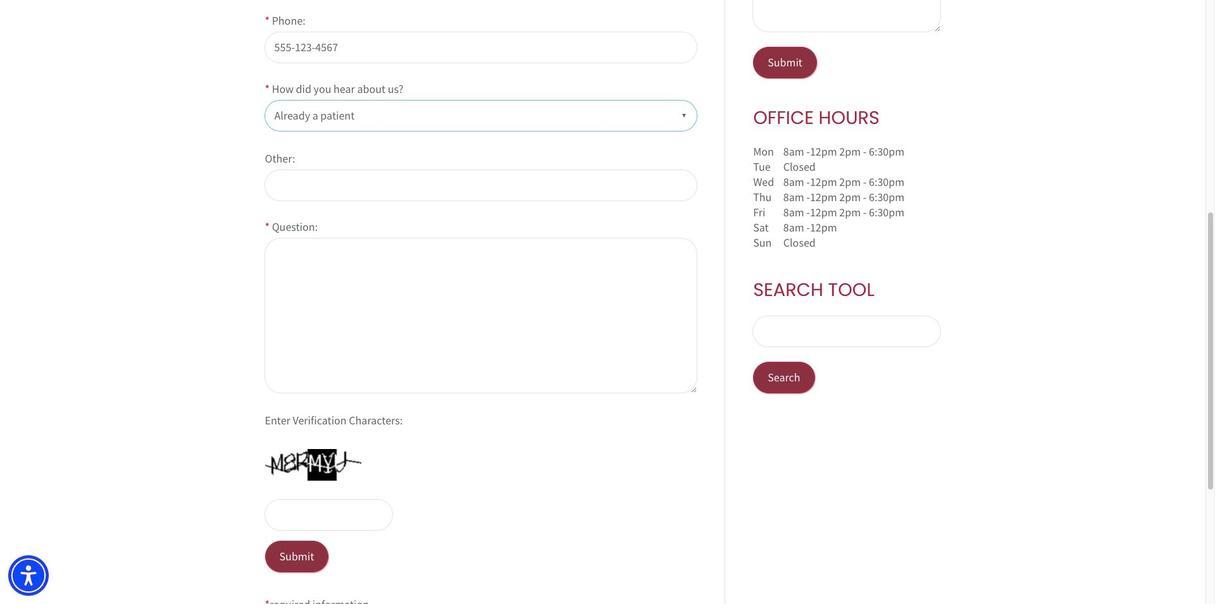 Task type: describe. For each thing, give the bounding box(es) containing it.
Ask the expert input field. text field
[[753, 0, 941, 32]]



Task type: locate. For each thing, give the bounding box(es) containing it.
None submit
[[753, 47, 817, 78], [753, 362, 815, 394], [265, 541, 329, 573], [753, 47, 817, 78], [753, 362, 815, 394], [265, 541, 329, 573]]

None text field
[[265, 32, 697, 63], [265, 170, 697, 201], [265, 238, 697, 393], [753, 316, 941, 347], [265, 500, 392, 530], [265, 32, 697, 63], [265, 170, 697, 201], [265, 238, 697, 393], [753, 316, 941, 347], [265, 500, 392, 530]]

captcha image
[[265, 449, 361, 481]]



Task type: vqa. For each thing, say whether or not it's contained in the screenshot.
the captcha "image"
yes



